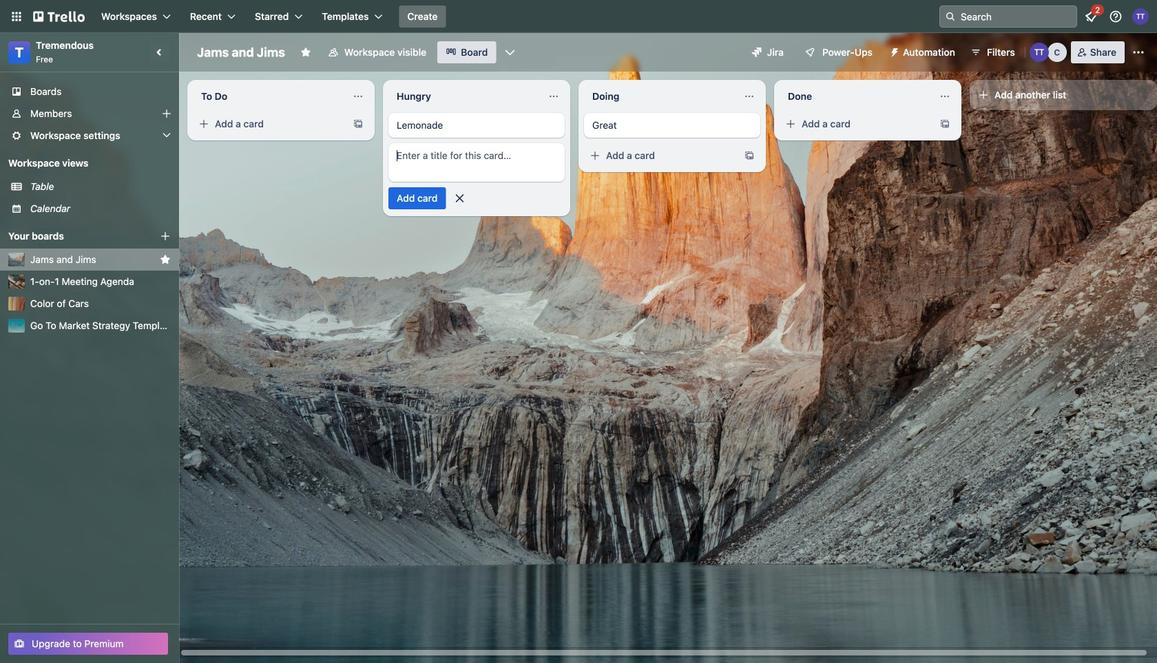 Task type: locate. For each thing, give the bounding box(es) containing it.
jira icon image
[[752, 48, 762, 57]]

sm image
[[884, 41, 903, 61]]

create from template… image
[[353, 119, 364, 130], [940, 119, 951, 130], [744, 150, 755, 161]]

starred icon image
[[160, 254, 171, 265]]

2 horizontal spatial create from template… image
[[940, 119, 951, 130]]

terry turtle (terryturtle) image down search field
[[1030, 43, 1049, 62]]

2 notifications image
[[1083, 8, 1100, 25]]

None text field
[[193, 85, 347, 107], [389, 85, 543, 107], [584, 85, 739, 107], [780, 85, 934, 107], [193, 85, 347, 107], [389, 85, 543, 107], [584, 85, 739, 107], [780, 85, 934, 107]]

customize views image
[[503, 45, 517, 59]]

primary element
[[0, 0, 1158, 33]]

terry turtle (terryturtle) image right "open information menu" icon
[[1133, 8, 1149, 25]]

terry turtle (terryturtle) image
[[1133, 8, 1149, 25], [1030, 43, 1049, 62]]

show menu image
[[1132, 45, 1146, 59]]

1 horizontal spatial create from template… image
[[744, 150, 755, 161]]

search image
[[945, 11, 956, 22]]

1 horizontal spatial terry turtle (terryturtle) image
[[1133, 8, 1149, 25]]

0 vertical spatial terry turtle (terryturtle) image
[[1133, 8, 1149, 25]]

0 horizontal spatial terry turtle (terryturtle) image
[[1030, 43, 1049, 62]]

add board image
[[160, 231, 171, 242]]

workspace navigation collapse icon image
[[150, 43, 170, 62]]

back to home image
[[33, 6, 85, 28]]



Task type: vqa. For each thing, say whether or not it's contained in the screenshot.
Open information menu image
yes



Task type: describe. For each thing, give the bounding box(es) containing it.
your boards with 4 items element
[[8, 228, 139, 245]]

chestercheeetah (chestercheeetah) image
[[1048, 43, 1067, 62]]

1 vertical spatial terry turtle (terryturtle) image
[[1030, 43, 1049, 62]]

open information menu image
[[1109, 10, 1123, 23]]

star or unstar board image
[[300, 47, 311, 58]]

Enter a title for this card… text field
[[389, 143, 565, 182]]

Board name text field
[[190, 41, 292, 63]]

cancel image
[[453, 192, 467, 205]]

0 horizontal spatial create from template… image
[[353, 119, 364, 130]]

Search field
[[956, 7, 1077, 26]]

terry turtle (terryturtle) image inside the primary element
[[1133, 8, 1149, 25]]



